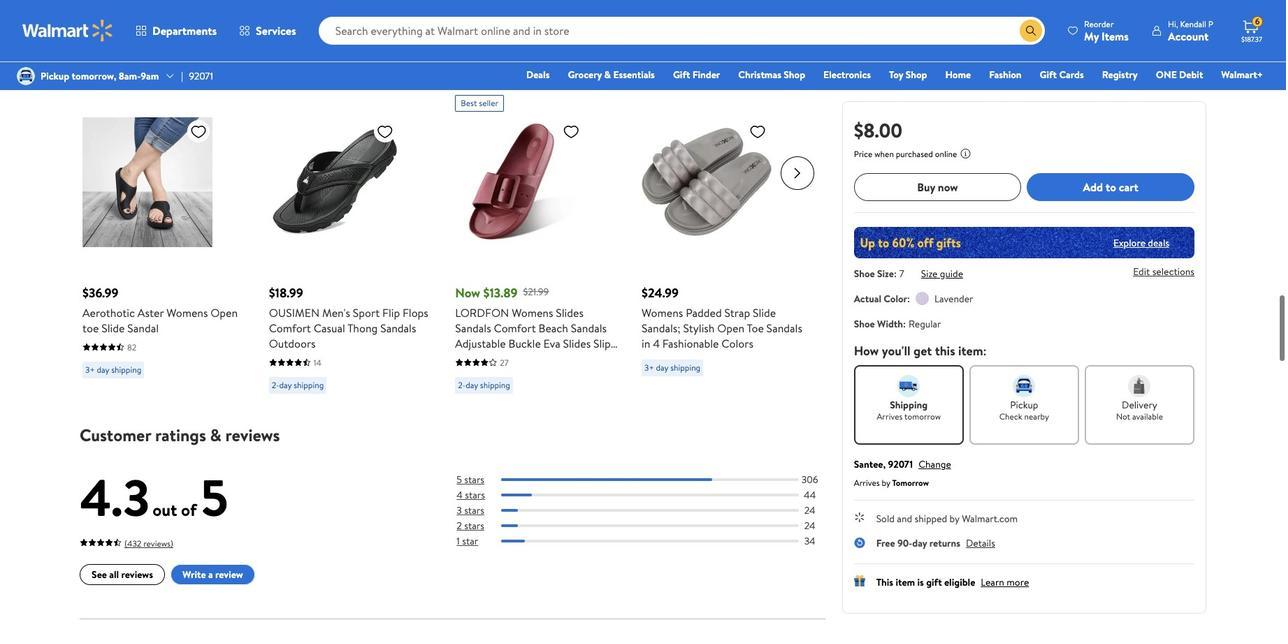 Task type: locate. For each thing, give the bounding box(es) containing it.
0 horizontal spatial 5
[[201, 462, 228, 532]]

92071 up tomorrow
[[888, 458, 913, 472]]

more inside capital one  earn 5% cash back on walmart.com. see if you're pre-approved with no credit risk. learn more element
[[692, 10, 714, 24]]

2 horizontal spatial :
[[907, 292, 910, 306]]

1 vertical spatial by
[[950, 512, 960, 526]]

see left all
[[92, 568, 107, 582]]

1 horizontal spatial on
[[455, 351, 468, 367]]

1 horizontal spatial 3+
[[645, 362, 654, 374]]

outdoors
[[269, 336, 316, 351]]

in
[[642, 336, 650, 351]]

92071 right '|'
[[189, 69, 213, 83]]

slides up eva
[[556, 305, 584, 321]]

pickup for check
[[1010, 398, 1038, 412]]

24 up 34
[[804, 519, 815, 533]]

product group
[[82, 89, 249, 400], [269, 89, 436, 400], [455, 89, 622, 400], [642, 89, 809, 400]]

4 right the in at bottom
[[653, 336, 660, 351]]

shoe width : regular
[[854, 317, 941, 331]]

size left 7
[[877, 267, 894, 281]]

change
[[919, 458, 951, 472]]

2-day shipping down summer
[[458, 379, 510, 391]]

more up finder
[[692, 10, 714, 24]]

1 horizontal spatial pickup
[[1010, 398, 1038, 412]]

pickup left tomorrow, at left top
[[41, 69, 69, 83]]

slides
[[556, 305, 584, 321], [563, 336, 591, 351]]

pickup for tomorrow,
[[41, 69, 69, 83]]

capital one  earn 5% cash back on walmart.com. see if you're pre-approved with no credit risk. learn more element
[[666, 10, 714, 25]]

3+ day shipping down the fashionable
[[645, 362, 701, 374]]

1 vertical spatial shoe
[[854, 317, 875, 331]]

0 vertical spatial 92071
[[189, 69, 213, 83]]

on right back
[[350, 9, 363, 24]]

92071 inside santee, 92071 change arrives by tomorrow
[[888, 458, 913, 472]]

0 horizontal spatial reviews
[[121, 568, 153, 582]]

shop right christmas on the top
[[784, 68, 805, 82]]

sandals up women
[[571, 321, 607, 336]]

guide
[[940, 267, 963, 281]]

0 horizontal spatial 2-day shipping
[[272, 379, 324, 391]]

0 horizontal spatial 3+
[[85, 364, 95, 376]]

shoe
[[854, 267, 875, 281], [854, 317, 875, 331]]

online
[[935, 148, 957, 160]]

0 vertical spatial &
[[604, 68, 611, 82]]

: for color
[[907, 292, 910, 306]]

registry link
[[1096, 67, 1144, 82]]

pickup check nearby
[[999, 398, 1049, 423]]

0 horizontal spatial 92071
[[189, 69, 213, 83]]

2 shoe from the top
[[854, 317, 875, 331]]

not
[[1116, 411, 1130, 423]]

1 vertical spatial arrives
[[854, 477, 880, 489]]

1 vertical spatial pickup
[[1010, 398, 1038, 412]]

products
[[80, 60, 134, 79]]

stars right 2
[[464, 519, 484, 533]]

0 horizontal spatial 2-
[[272, 379, 279, 391]]

sandals for womens
[[767, 321, 802, 336]]

34
[[804, 535, 816, 549]]

best seller
[[461, 97, 499, 109]]

on
[[350, 9, 363, 24], [455, 351, 468, 367]]

2 horizontal spatial womens
[[642, 305, 683, 321]]

 image
[[17, 67, 35, 85]]

6
[[1255, 16, 1260, 27]]

: left 7
[[894, 267, 897, 281]]

sandals for $13.89
[[571, 321, 607, 336]]

sold and shipped by walmart.com
[[876, 512, 1018, 526]]

size guide button
[[921, 267, 963, 281]]

gift left cards
[[1040, 68, 1057, 82]]

1 horizontal spatial 4
[[653, 336, 660, 351]]

& inside "grocery & essentials" link
[[604, 68, 611, 82]]

0 horizontal spatial on
[[350, 9, 363, 24]]

you'll
[[882, 343, 911, 360]]

1 horizontal spatial 2-
[[458, 379, 466, 391]]

5%
[[284, 9, 298, 24]]

arrives inside "shipping arrives tomorrow"
[[877, 411, 903, 423]]

on left summer
[[455, 351, 468, 367]]

3+ down the in at bottom
[[645, 362, 654, 374]]

stars right 3
[[464, 504, 484, 518]]

pre-
[[498, 9, 518, 24]]

3 progress bar from the top
[[501, 509, 799, 512]]

see left if
[[435, 9, 453, 24]]

pickup inside pickup check nearby
[[1010, 398, 1038, 412]]

slides right eva
[[563, 336, 591, 351]]

this
[[876, 576, 893, 590]]

slide inside $24.99 womens padded strap slide sandals; stylish open toe sandals in 4 fashionable colors
[[753, 305, 776, 321]]

2 24 from the top
[[804, 519, 815, 533]]

1 horizontal spatial more
[[1007, 576, 1029, 590]]

lordfon womens slides sandals comfort beach sandals adjustable buckle eva slides slip on summer slippers for women image
[[455, 117, 585, 247]]

arrives
[[877, 411, 903, 423], [854, 477, 880, 489]]

sandals right sport
[[380, 321, 416, 336]]

4 product group from the left
[[642, 89, 809, 400]]

0 horizontal spatial open
[[211, 305, 238, 321]]

comfort down $18.99
[[269, 321, 311, 336]]

intent image for delivery image
[[1129, 375, 1151, 398]]

size left guide
[[921, 267, 938, 281]]

& right ratings
[[210, 423, 221, 447]]

cash
[[300, 9, 322, 24]]

(432
[[124, 538, 141, 550]]

0 vertical spatial :
[[894, 267, 897, 281]]

comfort inside now $13.89 $21.99 lordfon womens slides sandals comfort beach sandals adjustable buckle eva slides slip on summer slippers for women
[[494, 321, 536, 336]]

3 womens from the left
[[642, 305, 683, 321]]

sandals right "toe"
[[767, 321, 802, 336]]

1 horizontal spatial size
[[921, 267, 938, 281]]

2 comfort from the left
[[494, 321, 536, 336]]

1 comfort from the left
[[269, 321, 311, 336]]

gift for gift finder
[[673, 68, 690, 82]]

4 up 3
[[457, 488, 463, 502]]

2 vertical spatial :
[[903, 317, 906, 331]]

buy
[[917, 180, 935, 195]]

shipping arrives tomorrow
[[877, 398, 941, 423]]

0 vertical spatial arrives
[[877, 411, 903, 423]]

intent image for pickup image
[[1013, 375, 1036, 398]]

1 vertical spatial reviews
[[121, 568, 153, 582]]

1 progress bar from the top
[[501, 479, 799, 481]]

1 horizontal spatial comfort
[[494, 321, 536, 336]]

shipping
[[671, 362, 701, 374], [111, 364, 141, 376], [294, 379, 324, 391], [480, 379, 510, 391]]

5 up 4 stars
[[457, 473, 462, 487]]

womens inside $24.99 womens padded strap slide sandals; stylish open toe sandals in 4 fashionable colors
[[642, 305, 683, 321]]

walmart.com.
[[365, 9, 432, 24]]

1 horizontal spatial open
[[717, 321, 745, 336]]

shoe up actual
[[854, 267, 875, 281]]

slide right strap
[[753, 305, 776, 321]]

0 vertical spatial 4
[[653, 336, 660, 351]]

$36.99 aerothotic aster womens open toe slide sandal
[[82, 284, 238, 336]]

0 vertical spatial by
[[882, 477, 890, 489]]

0 horizontal spatial &
[[210, 423, 221, 447]]

4
[[653, 336, 660, 351], [457, 488, 463, 502]]

4.3 out of 5
[[80, 462, 228, 532]]

shipping down the fashionable
[[671, 362, 701, 374]]

1 horizontal spatial &
[[604, 68, 611, 82]]

3 sandals from the left
[[571, 321, 607, 336]]

$36.99
[[82, 284, 118, 302]]

arrives left the tomorrow
[[877, 411, 903, 423]]

arrives down santee,
[[854, 477, 880, 489]]

0 vertical spatial see
[[435, 9, 453, 24]]

sandals inside $18.99 ousimen men's sport flip flops comfort casual thong sandals outdoors
[[380, 321, 416, 336]]

1 horizontal spatial learn
[[981, 576, 1004, 590]]

pickup
[[41, 69, 69, 83], [1010, 398, 1038, 412]]

92071
[[189, 69, 213, 83], [888, 458, 913, 472]]

size
[[877, 267, 894, 281], [921, 267, 938, 281]]

santee,
[[854, 458, 886, 472]]

1 vertical spatial on
[[455, 351, 468, 367]]

0 horizontal spatial more
[[692, 10, 714, 24]]

1 vertical spatial 4
[[457, 488, 463, 502]]

sandal
[[127, 321, 159, 336]]

1 gift from the left
[[673, 68, 690, 82]]

day
[[656, 362, 669, 374], [97, 364, 109, 376], [279, 379, 292, 391], [466, 379, 478, 391], [912, 537, 927, 551]]

to
[[1106, 180, 1116, 195]]

shipped
[[915, 512, 947, 526]]

you
[[137, 60, 159, 79]]

learn right risk.
[[666, 10, 689, 24]]

gift left finder
[[673, 68, 690, 82]]

toy
[[889, 68, 903, 82]]

1 horizontal spatial shop
[[906, 68, 927, 82]]

2 product group from the left
[[269, 89, 436, 400]]

deals link
[[520, 67, 556, 82]]

7
[[900, 267, 904, 281]]

risk.
[[636, 9, 655, 24]]

slip
[[593, 336, 611, 351]]

2 gift from the left
[[1040, 68, 1057, 82]]

2 progress bar from the top
[[501, 494, 799, 497]]

on inside now $13.89 $21.99 lordfon womens slides sandals comfort beach sandals adjustable buckle eva slides slip on summer slippers for women
[[455, 351, 468, 367]]

eva
[[544, 336, 560, 351]]

1 vertical spatial 24
[[804, 519, 815, 533]]

by right shipped at the bottom right
[[950, 512, 960, 526]]

comfort up slippers
[[494, 321, 536, 336]]

gift finder link
[[667, 67, 727, 82]]

3+ down toe
[[85, 364, 95, 376]]

0 horizontal spatial see
[[92, 568, 107, 582]]

departments button
[[124, 14, 228, 48]]

shoe for shoe size : 7
[[854, 267, 875, 281]]

learn right the 'eligible'
[[981, 576, 1004, 590]]

item:
[[958, 343, 987, 360]]

1 horizontal spatial 2-day shipping
[[458, 379, 510, 391]]

review
[[215, 568, 243, 582]]

Walmart Site-Wide search field
[[319, 17, 1045, 45]]

0 horizontal spatial size
[[877, 267, 894, 281]]

shop for christmas shop
[[784, 68, 805, 82]]

& right grocery
[[604, 68, 611, 82]]

: for size
[[894, 267, 897, 281]]

day left "returns"
[[912, 537, 927, 551]]

strap
[[725, 305, 750, 321]]

shop right toy
[[906, 68, 927, 82]]

1 horizontal spatial gift
[[1040, 68, 1057, 82]]

0 vertical spatial more
[[692, 10, 714, 24]]

2 womens from the left
[[512, 305, 553, 321]]

24 down 44
[[804, 504, 815, 518]]

also
[[191, 60, 214, 79]]

$187.37
[[1242, 34, 1262, 44]]

stars down the 5 stars
[[465, 488, 485, 502]]

shop for toy shop
[[906, 68, 927, 82]]

slide
[[753, 305, 776, 321], [102, 321, 125, 336]]

womens inside $36.99 aerothotic aster womens open toe slide sandal
[[166, 305, 208, 321]]

hi,
[[1168, 18, 1178, 30]]

add to favorites list, womens padded strap slide sandals; stylish open toe sandals in 4 fashionable colors image
[[749, 123, 766, 140]]

ousimen
[[269, 305, 320, 321]]

2- down adjustable
[[458, 379, 466, 391]]

5 right of
[[201, 462, 228, 532]]

womens right aster at the left of the page
[[166, 305, 208, 321]]

back
[[325, 9, 348, 24]]

progress bar
[[501, 479, 799, 481], [501, 494, 799, 497], [501, 509, 799, 512], [501, 525, 799, 528], [501, 540, 799, 543]]

sandals up summer
[[455, 321, 491, 336]]

2 2- from the left
[[458, 379, 466, 391]]

womens down the $24.99
[[642, 305, 683, 321]]

1 horizontal spatial see
[[435, 9, 453, 24]]

slippers
[[513, 351, 551, 367]]

product group containing $24.99
[[642, 89, 809, 400]]

4.3
[[80, 462, 150, 532]]

sold
[[876, 512, 895, 526]]

stars up 4 stars
[[464, 473, 484, 487]]

2-
[[272, 379, 279, 391], [458, 379, 466, 391]]

1 horizontal spatial 92071
[[888, 458, 913, 472]]

1 horizontal spatial reviews
[[226, 423, 280, 447]]

capitalone image
[[191, 0, 248, 36]]

1 sandals from the left
[[380, 321, 416, 336]]

5 progress bar from the top
[[501, 540, 799, 543]]

0 horizontal spatial by
[[882, 477, 890, 489]]

comfort
[[269, 321, 311, 336], [494, 321, 536, 336]]

1 womens from the left
[[166, 305, 208, 321]]

1 horizontal spatial womens
[[512, 305, 553, 321]]

gifting made easy image
[[854, 576, 865, 587]]

add to favorites list, lordfon womens slides sandals comfort beach sandals adjustable buckle eva slides slip on summer slippers for women image
[[563, 123, 580, 140]]

0 horizontal spatial gift
[[673, 68, 690, 82]]

0 vertical spatial 24
[[804, 504, 815, 518]]

0 horizontal spatial 4
[[457, 488, 463, 502]]

shipping down "27"
[[480, 379, 510, 391]]

account
[[1168, 28, 1209, 44]]

item
[[896, 576, 915, 590]]

$8.00
[[854, 117, 903, 144]]

2 shop from the left
[[906, 68, 927, 82]]

1 product group from the left
[[82, 89, 249, 400]]

4 progress bar from the top
[[501, 525, 799, 528]]

2- down outdoors
[[272, 379, 279, 391]]

1 shoe from the top
[[854, 267, 875, 281]]

purchased
[[896, 148, 933, 160]]

casual
[[314, 321, 345, 336]]

0 horizontal spatial comfort
[[269, 321, 311, 336]]

santee, 92071 change arrives by tomorrow
[[854, 458, 951, 489]]

price
[[854, 148, 873, 160]]

1 star
[[457, 535, 478, 549]]

sandals inside $24.99 womens padded strap slide sandals; stylish open toe sandals in 4 fashionable colors
[[767, 321, 802, 336]]

1 horizontal spatial by
[[950, 512, 960, 526]]

: up shoe width : regular
[[907, 292, 910, 306]]

2-day shipping down 14
[[272, 379, 324, 391]]

0 horizontal spatial slide
[[102, 321, 125, 336]]

0 vertical spatial learn
[[666, 10, 689, 24]]

1 size from the left
[[877, 267, 894, 281]]

shop inside "link"
[[906, 68, 927, 82]]

by down santee,
[[882, 477, 890, 489]]

open inside $36.99 aerothotic aster womens open toe slide sandal
[[211, 305, 238, 321]]

1 vertical spatial learn
[[981, 576, 1004, 590]]

0 horizontal spatial pickup
[[41, 69, 69, 83]]

0 horizontal spatial womens
[[166, 305, 208, 321]]

1 vertical spatial 92071
[[888, 458, 913, 472]]

3 product group from the left
[[455, 89, 622, 400]]

Search search field
[[319, 17, 1045, 45]]

: left the regular at right
[[903, 317, 906, 331]]

4 sandals from the left
[[767, 321, 802, 336]]

pickup down intent image for pickup
[[1010, 398, 1038, 412]]

customer ratings & reviews
[[80, 423, 280, 447]]

1 shop from the left
[[784, 68, 805, 82]]

p
[[1209, 18, 1214, 30]]

gift cards
[[1040, 68, 1084, 82]]

edit selections
[[1133, 265, 1195, 279]]

1 horizontal spatial :
[[903, 317, 906, 331]]

product group containing $36.99
[[82, 89, 249, 400]]

womens down $21.99
[[512, 305, 553, 321]]

1 vertical spatial :
[[907, 292, 910, 306]]

shoe down actual
[[854, 317, 875, 331]]

(432 reviews)
[[124, 538, 173, 550]]

2 2-day shipping from the left
[[458, 379, 510, 391]]

0 vertical spatial pickup
[[41, 69, 69, 83]]

shoe for shoe width : regular
[[854, 317, 875, 331]]

0 horizontal spatial shop
[[784, 68, 805, 82]]

0 vertical spatial reviews
[[226, 423, 280, 447]]

0 vertical spatial shoe
[[854, 267, 875, 281]]

0 horizontal spatial :
[[894, 267, 897, 281]]

more right the 'eligible'
[[1007, 576, 1029, 590]]

by inside santee, 92071 change arrives by tomorrow
[[882, 477, 890, 489]]

1 24 from the top
[[804, 504, 815, 518]]

shop
[[784, 68, 805, 82], [906, 68, 927, 82]]

1 horizontal spatial slide
[[753, 305, 776, 321]]

slide right toe
[[102, 321, 125, 336]]

3+ day shipping down 82
[[85, 364, 141, 376]]

one debit
[[1156, 68, 1203, 82]]

explore
[[1113, 236, 1146, 250]]



Task type: vqa. For each thing, say whether or not it's contained in the screenshot.
Terms of Use
no



Task type: describe. For each thing, give the bounding box(es) containing it.
up to sixty percent off deals. shop now. image
[[854, 227, 1195, 259]]

customer
[[80, 423, 151, 447]]

thong
[[348, 321, 378, 336]]

services
[[256, 23, 296, 38]]

24 for 2 stars
[[804, 519, 815, 533]]

toy shop
[[889, 68, 927, 82]]

3 stars
[[457, 504, 484, 518]]

$21.99
[[523, 285, 549, 299]]

toe
[[747, 321, 764, 336]]

sandals;
[[642, 321, 681, 336]]

progress bar for 2 stars
[[501, 525, 799, 528]]

$18.99 ousimen men's sport flip flops comfort casual thong sandals outdoors
[[269, 284, 428, 351]]

1 horizontal spatial 3+ day shipping
[[645, 362, 701, 374]]

aerothotic aster womens open toe slide sandal image
[[82, 117, 213, 247]]

write
[[182, 568, 206, 582]]

1 2- from the left
[[272, 379, 279, 391]]

progress bar for 1 star
[[501, 540, 799, 543]]

no
[[589, 9, 602, 24]]

this item is gift eligible learn more
[[876, 576, 1029, 590]]

finder
[[693, 68, 720, 82]]

now
[[938, 180, 958, 195]]

open inside $24.99 womens padded strap slide sandals; stylish open toe sandals in 4 fashionable colors
[[717, 321, 745, 336]]

home
[[945, 68, 971, 82]]

progress bar for 3 stars
[[501, 509, 799, 512]]

a
[[208, 568, 213, 582]]

of
[[181, 498, 197, 522]]

star
[[462, 535, 478, 549]]

now
[[455, 284, 480, 302]]

0 vertical spatial slides
[[556, 305, 584, 321]]

see all reviews link
[[80, 565, 165, 586]]

0 horizontal spatial learn
[[666, 10, 689, 24]]

4 inside $24.99 womens padded strap slide sandals; stylish open toe sandals in 4 fashionable colors
[[653, 336, 660, 351]]

progress bar for 4 stars
[[501, 494, 799, 497]]

2 sandals from the left
[[455, 321, 491, 336]]

product group containing now $13.89
[[455, 89, 622, 400]]

gift
[[926, 576, 942, 590]]

sport
[[353, 305, 380, 321]]

buckle
[[509, 336, 541, 351]]

comfort inside $18.99 ousimen men's sport flip flops comfort casual thong sandals outdoors
[[269, 321, 311, 336]]

add to cart button
[[1027, 173, 1195, 201]]

walmart image
[[22, 20, 113, 42]]

1 vertical spatial slides
[[563, 336, 591, 351]]

and
[[897, 512, 912, 526]]

shipping down 82
[[111, 364, 141, 376]]

5 stars
[[457, 473, 484, 487]]

regular
[[909, 317, 941, 331]]

reviews)
[[143, 538, 173, 550]]

1 vertical spatial see
[[92, 568, 107, 582]]

sandals for ousimen
[[380, 321, 416, 336]]

legal information image
[[960, 148, 971, 159]]

see all reviews
[[92, 568, 153, 582]]

gift cards link
[[1034, 67, 1090, 82]]

deals
[[1148, 236, 1170, 250]]

search icon image
[[1026, 25, 1037, 36]]

shipping down 14
[[294, 379, 324, 391]]

day down toe
[[97, 364, 109, 376]]

details
[[966, 537, 995, 551]]

christmas shop
[[738, 68, 805, 82]]

ousimen men's sport flip flops comfort casual thong sandals outdoors image
[[269, 117, 399, 247]]

(432 reviews) link
[[80, 535, 173, 551]]

toe
[[82, 321, 99, 336]]

slide inside $36.99 aerothotic aster womens open toe slide sandal
[[102, 321, 125, 336]]

services button
[[228, 14, 307, 48]]

progress bar for 5 stars
[[501, 479, 799, 481]]

|
[[181, 69, 183, 83]]

stars for 4 stars
[[465, 488, 485, 502]]

earn 5% cash back on walmart.com. see if you're pre-approved with no credit risk.
[[259, 9, 655, 24]]

4 stars
[[457, 488, 485, 502]]

add to favorites list, ousimen men's sport flip flops comfort casual thong sandals outdoors image
[[377, 123, 393, 140]]

width
[[877, 317, 903, 331]]

beach
[[539, 321, 568, 336]]

1 horizontal spatial 5
[[457, 473, 462, 487]]

men's
[[322, 305, 350, 321]]

color
[[884, 292, 907, 306]]

christmas
[[738, 68, 782, 82]]

with
[[566, 9, 587, 24]]

my
[[1084, 28, 1099, 44]]

44
[[804, 488, 816, 502]]

adjustable
[[455, 336, 506, 351]]

| 92071
[[181, 69, 213, 83]]

stars for 5 stars
[[464, 473, 484, 487]]

day down outdoors
[[279, 379, 292, 391]]

6 $187.37
[[1242, 16, 1262, 44]]

intent image for shipping image
[[898, 375, 920, 398]]

gift finder
[[673, 68, 720, 82]]

92071 for |
[[189, 69, 213, 83]]

ratings
[[155, 423, 206, 447]]

selections
[[1152, 265, 1195, 279]]

day down summer
[[466, 379, 478, 391]]

tomorrow
[[892, 477, 929, 489]]

colors
[[722, 336, 754, 351]]

day down the fashionable
[[656, 362, 669, 374]]

out
[[153, 498, 177, 522]]

grocery
[[568, 68, 602, 82]]

credit
[[604, 9, 633, 24]]

$24.99
[[642, 284, 679, 302]]

may
[[163, 60, 187, 79]]

shoe size : 7
[[854, 267, 904, 281]]

is
[[917, 576, 924, 590]]

: for width
[[903, 317, 906, 331]]

womens padded strap slide sandals; stylish open toe sandals in 4 fashionable colors image
[[642, 117, 772, 247]]

stars for 2 stars
[[464, 519, 484, 533]]

24 for 3 stars
[[804, 504, 815, 518]]

you're
[[465, 9, 495, 24]]

earn
[[259, 9, 281, 24]]

explore deals link
[[1108, 230, 1175, 256]]

1 vertical spatial more
[[1007, 576, 1029, 590]]

1 vertical spatial &
[[210, 423, 221, 447]]

0 vertical spatial on
[[350, 9, 363, 24]]

lordfon
[[455, 305, 509, 321]]

1 2-day shipping from the left
[[272, 379, 324, 391]]

get
[[914, 343, 932, 360]]

product group containing $18.99
[[269, 89, 436, 400]]

pickup tomorrow, 8am-9am
[[41, 69, 159, 83]]

summer
[[470, 351, 511, 367]]

womens inside now $13.89 $21.99 lordfon womens slides sandals comfort beach sandals adjustable buckle eva slides slip on summer slippers for women
[[512, 305, 553, 321]]

all
[[109, 568, 119, 582]]

2 size from the left
[[921, 267, 938, 281]]

check
[[999, 411, 1022, 423]]

gift for gift cards
[[1040, 68, 1057, 82]]

eligible
[[944, 576, 975, 590]]

$13.89
[[483, 284, 518, 302]]

$18.99
[[269, 284, 303, 302]]

2
[[457, 519, 462, 533]]

for
[[554, 351, 568, 367]]

stars for 3 stars
[[464, 504, 484, 518]]

92071 for santee,
[[888, 458, 913, 472]]

0 horizontal spatial 3+ day shipping
[[85, 364, 141, 376]]

9am
[[141, 69, 159, 83]]

next slide for products you may also like list image
[[781, 156, 814, 190]]

cart
[[1119, 180, 1139, 195]]

edit selections button
[[1133, 265, 1195, 279]]

add to favorites list, aerothotic aster womens open toe slide sandal image
[[190, 123, 207, 140]]

add to cart
[[1083, 180, 1139, 195]]

82
[[127, 341, 136, 353]]

arrives inside santee, 92071 change arrives by tomorrow
[[854, 477, 880, 489]]

walmart.com
[[962, 512, 1018, 526]]

flip
[[382, 305, 400, 321]]

how
[[854, 343, 879, 360]]

electronics
[[824, 68, 871, 82]]



